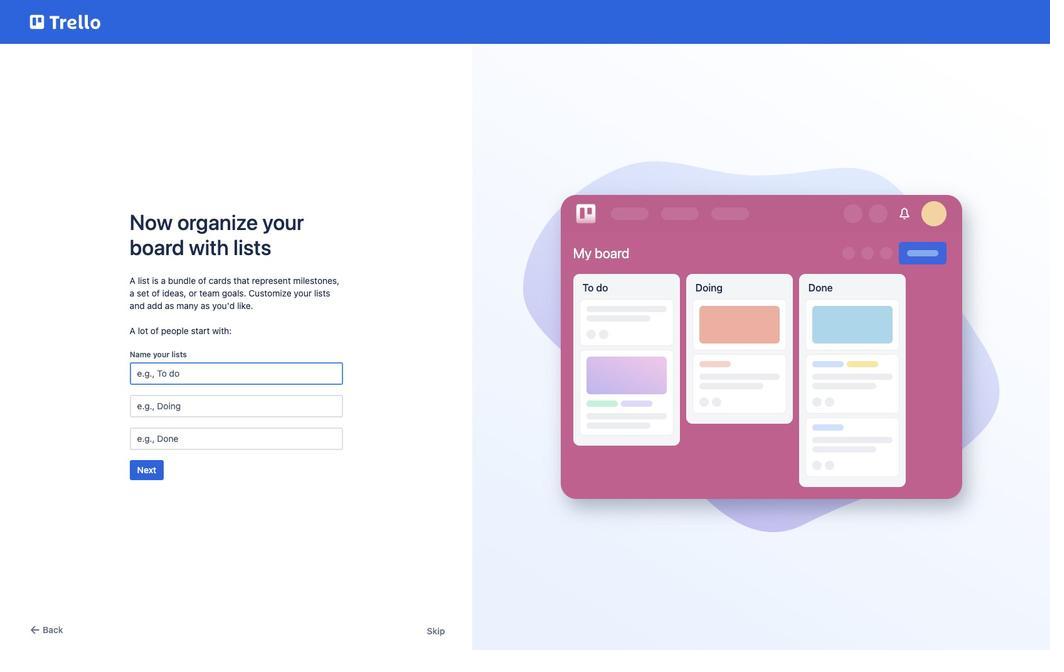 Task type: locate. For each thing, give the bounding box(es) containing it.
board inside now organize your board with lists
[[130, 234, 184, 260]]

like.
[[237, 300, 253, 311]]

as down team at the left of page
[[201, 300, 210, 311]]

1 horizontal spatial board
[[595, 245, 630, 262]]

back
[[43, 625, 63, 636]]

1 horizontal spatial as
[[201, 300, 210, 311]]

board right 'my'
[[595, 245, 630, 262]]

of up team at the left of page
[[198, 275, 206, 286]]

lot
[[138, 325, 148, 336]]

your down milestones,
[[294, 288, 312, 298]]

Name your lists text field
[[130, 362, 343, 385]]

cards
[[209, 275, 231, 286]]

a lot of people start with:
[[130, 325, 232, 336]]

ideas,
[[162, 288, 186, 298]]

1 vertical spatial a
[[130, 325, 136, 336]]

a inside the a list is a bundle of cards that represent milestones, a set of ideas, or team goals. customize your lists and add as many as you'd like.
[[130, 275, 136, 286]]

lists
[[234, 234, 271, 260], [314, 288, 330, 298], [172, 350, 187, 359]]

1 vertical spatial lists
[[314, 288, 330, 298]]

2 horizontal spatial lists
[[314, 288, 330, 298]]

list
[[138, 275, 150, 286]]

0 vertical spatial lists
[[234, 234, 271, 260]]

e.g., Doing text field
[[130, 395, 343, 418]]

1 vertical spatial your
[[294, 288, 312, 298]]

0 vertical spatial a
[[161, 275, 166, 286]]

trello image
[[28, 8, 103, 36]]

a list is a bundle of cards that represent milestones, a set of ideas, or team goals. customize your lists and add as many as you'd like.
[[130, 275, 340, 311]]

a right the is
[[161, 275, 166, 286]]

0 horizontal spatial as
[[165, 300, 174, 311]]

your inside now organize your board with lists
[[263, 209, 304, 234]]

0 vertical spatial a
[[130, 275, 136, 286]]

1 as from the left
[[165, 300, 174, 311]]

2 vertical spatial of
[[151, 325, 159, 336]]

many
[[177, 300, 198, 311]]

lists inside now organize your board with lists
[[234, 234, 271, 260]]

your up represent
[[263, 209, 304, 234]]

back button
[[28, 623, 63, 638]]

board
[[130, 234, 184, 260], [595, 245, 630, 262]]

2 vertical spatial lists
[[172, 350, 187, 359]]

milestones,
[[293, 275, 340, 286]]

team
[[199, 288, 220, 298]]

as
[[165, 300, 174, 311], [201, 300, 210, 311]]

a left lot
[[130, 325, 136, 336]]

a left set
[[130, 288, 134, 298]]

a
[[130, 275, 136, 286], [130, 325, 136, 336]]

and
[[130, 300, 145, 311]]

1 vertical spatial a
[[130, 288, 134, 298]]

of right lot
[[151, 325, 159, 336]]

0 horizontal spatial board
[[130, 234, 184, 260]]

board up the is
[[130, 234, 184, 260]]

is
[[152, 275, 159, 286]]

a left list
[[130, 275, 136, 286]]

2 as from the left
[[201, 300, 210, 311]]

skip button
[[427, 626, 445, 638]]

2 vertical spatial your
[[153, 350, 170, 359]]

0 vertical spatial of
[[198, 275, 206, 286]]

lists up "that"
[[234, 234, 271, 260]]

represent
[[252, 275, 291, 286]]

e.g., Done text field
[[130, 428, 343, 450]]

1 vertical spatial of
[[152, 288, 160, 298]]

goals.
[[222, 288, 246, 298]]

1 horizontal spatial lists
[[234, 234, 271, 260]]

a
[[161, 275, 166, 286], [130, 288, 134, 298]]

your
[[263, 209, 304, 234], [294, 288, 312, 298], [153, 350, 170, 359]]

2 a from the top
[[130, 325, 136, 336]]

customize
[[249, 288, 292, 298]]

as down ideas,
[[165, 300, 174, 311]]

your right name
[[153, 350, 170, 359]]

lists down a lot of people start with:
[[172, 350, 187, 359]]

1 a from the top
[[130, 275, 136, 286]]

start
[[191, 325, 210, 336]]

lists down milestones,
[[314, 288, 330, 298]]

of
[[198, 275, 206, 286], [152, 288, 160, 298], [151, 325, 159, 336]]

of down the is
[[152, 288, 160, 298]]

0 vertical spatial your
[[263, 209, 304, 234]]

with:
[[212, 325, 232, 336]]



Task type: describe. For each thing, give the bounding box(es) containing it.
skip
[[427, 626, 445, 637]]

name your lists
[[130, 350, 187, 359]]

my
[[573, 245, 592, 262]]

lists inside the a list is a bundle of cards that represent milestones, a set of ideas, or team goals. customize your lists and add as many as you'd like.
[[314, 288, 330, 298]]

1 horizontal spatial a
[[161, 275, 166, 286]]

your inside the a list is a bundle of cards that represent milestones, a set of ideas, or team goals. customize your lists and add as many as you'd like.
[[294, 288, 312, 298]]

bundle
[[168, 275, 196, 286]]

with
[[189, 234, 229, 260]]

set
[[137, 288, 149, 298]]

0 horizontal spatial a
[[130, 288, 134, 298]]

you'd
[[212, 300, 235, 311]]

people
[[161, 325, 189, 336]]

a for a list is a bundle of cards that represent milestones, a set of ideas, or team goals. customize your lists and add as many as you'd like.
[[130, 275, 136, 286]]

name
[[130, 350, 151, 359]]

0 horizontal spatial lists
[[172, 350, 187, 359]]

organize
[[177, 209, 258, 234]]

my board
[[573, 245, 630, 262]]

a for a lot of people start with:
[[130, 325, 136, 336]]

next
[[137, 465, 156, 475]]

add
[[147, 300, 163, 311]]

doing
[[696, 282, 723, 294]]

do
[[596, 282, 608, 294]]

trello image
[[573, 202, 599, 227]]

to
[[583, 282, 594, 294]]

or
[[189, 288, 197, 298]]

now organize your board with lists
[[130, 209, 304, 260]]

to do
[[583, 282, 608, 294]]

now
[[130, 209, 173, 234]]

done
[[809, 282, 833, 294]]

next button
[[130, 460, 164, 480]]

that
[[234, 275, 250, 286]]



Task type: vqa. For each thing, say whether or not it's contained in the screenshot.
'Skip'
yes



